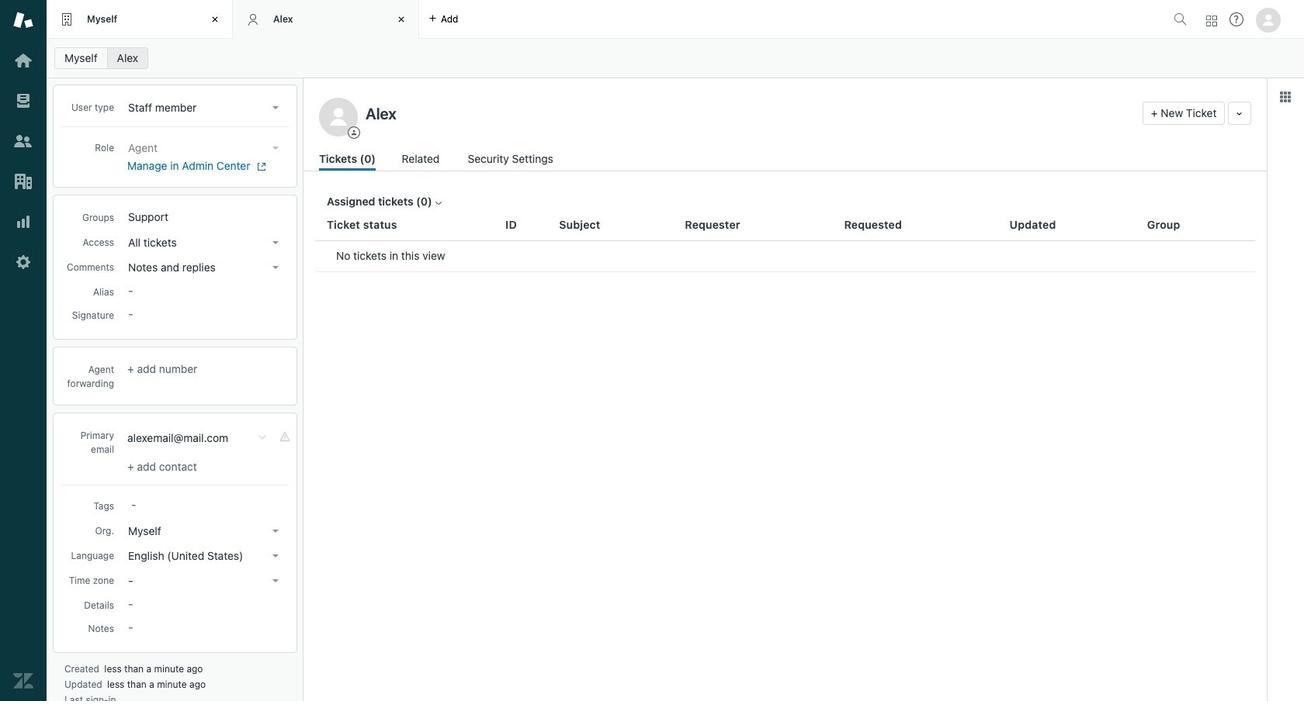 Task type: vqa. For each thing, say whether or not it's contained in the screenshot.
Icon_org
no



Task type: locate. For each thing, give the bounding box(es) containing it.
organizations image
[[13, 172, 33, 192]]

close image
[[207, 12, 223, 27]]

- field
[[125, 497, 285, 514]]

myself tab
[[47, 0, 233, 39]]

None text field
[[361, 102, 1136, 125]]

arrow down image
[[272, 147, 279, 150], [272, 241, 279, 244], [272, 266, 279, 269], [272, 530, 279, 533], [272, 555, 279, 558], [272, 580, 279, 583]]

customers image
[[13, 131, 33, 151]]

grid
[[303, 210, 1267, 702]]

reporting image
[[13, 212, 33, 232]]

close image
[[394, 12, 409, 27]]

1 arrow down image from the top
[[272, 147, 279, 150]]

admin image
[[13, 252, 33, 272]]

5 arrow down image from the top
[[272, 555, 279, 558]]

zendesk support image
[[13, 10, 33, 30]]

get started image
[[13, 50, 33, 71]]

apps image
[[1279, 91, 1292, 103]]

secondary element
[[47, 43, 1304, 74]]



Task type: describe. For each thing, give the bounding box(es) containing it.
tabs tab list
[[47, 0, 1167, 39]]

2 arrow down image from the top
[[272, 241, 279, 244]]

zendesk products image
[[1206, 15, 1217, 26]]

3 arrow down image from the top
[[272, 266, 279, 269]]

6 arrow down image from the top
[[272, 580, 279, 583]]

zendesk image
[[13, 671, 33, 692]]

4 arrow down image from the top
[[272, 530, 279, 533]]

help image
[[1229, 12, 1243, 26]]

views image
[[13, 91, 33, 111]]

alex tab
[[233, 0, 419, 39]]

arrow down image
[[272, 106, 279, 109]]

main element
[[0, 0, 47, 702]]



